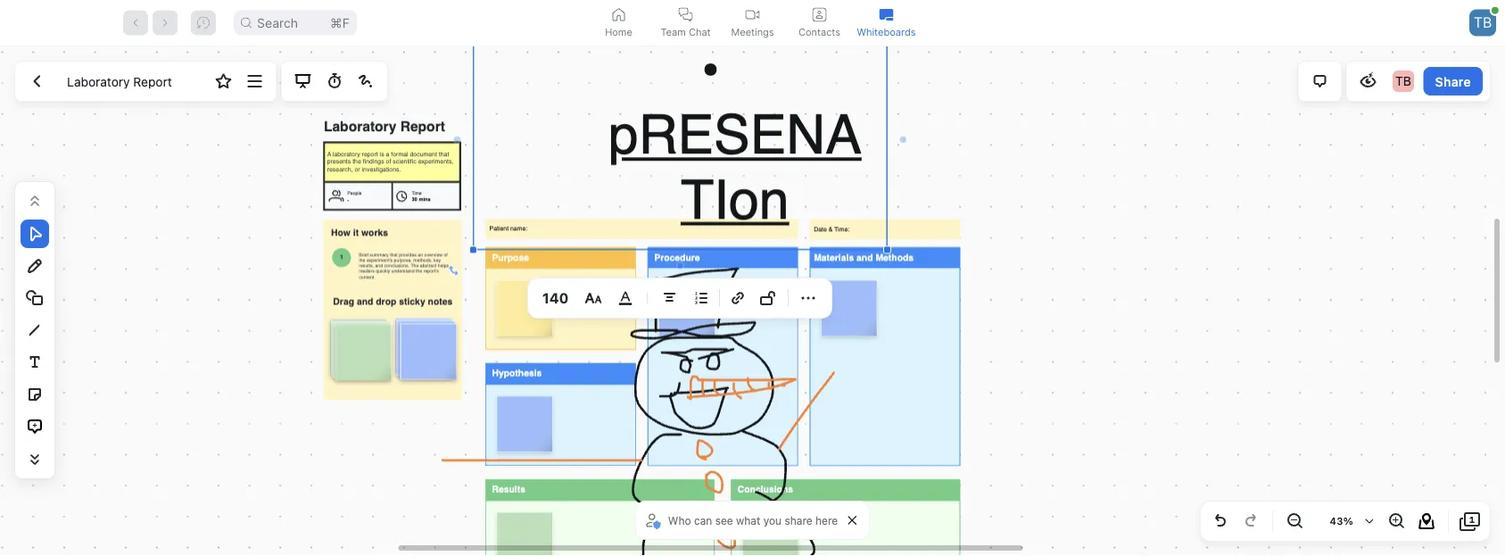 Task type: locate. For each thing, give the bounding box(es) containing it.
whiteboard small image
[[880, 8, 894, 22]]

team chat image
[[679, 8, 693, 22], [679, 8, 693, 22]]

tab list containing home
[[586, 0, 920, 46]]

video on image
[[746, 8, 760, 22]]

online image
[[1492, 7, 1499, 14], [1492, 7, 1499, 14]]

tab list
[[586, 0, 920, 46]]

video on image
[[746, 8, 760, 22]]

magnifier image
[[241, 17, 252, 28], [241, 17, 252, 28]]

home small image
[[612, 8, 626, 22], [612, 8, 626, 22]]

tb
[[1474, 14, 1493, 31]]

whiteboards
[[857, 26, 916, 37]]

profile contact image
[[813, 8, 827, 22], [813, 8, 827, 22]]

meetings
[[731, 26, 774, 37]]

team chat button
[[653, 0, 719, 46]]

whiteboards button
[[853, 0, 920, 46]]



Task type: describe. For each thing, give the bounding box(es) containing it.
contacts button
[[786, 0, 853, 46]]

home
[[605, 26, 633, 37]]

⌘f
[[330, 15, 350, 30]]

team
[[661, 26, 686, 37]]

meetings button
[[719, 0, 786, 46]]

whiteboard small image
[[880, 8, 894, 22]]

team chat
[[661, 26, 711, 37]]

chat
[[689, 26, 711, 37]]

search
[[257, 15, 298, 30]]

contacts
[[799, 26, 841, 37]]

home button
[[586, 0, 653, 46]]



Task type: vqa. For each thing, say whether or not it's contained in the screenshot.
Whiteboard Small icon
yes



